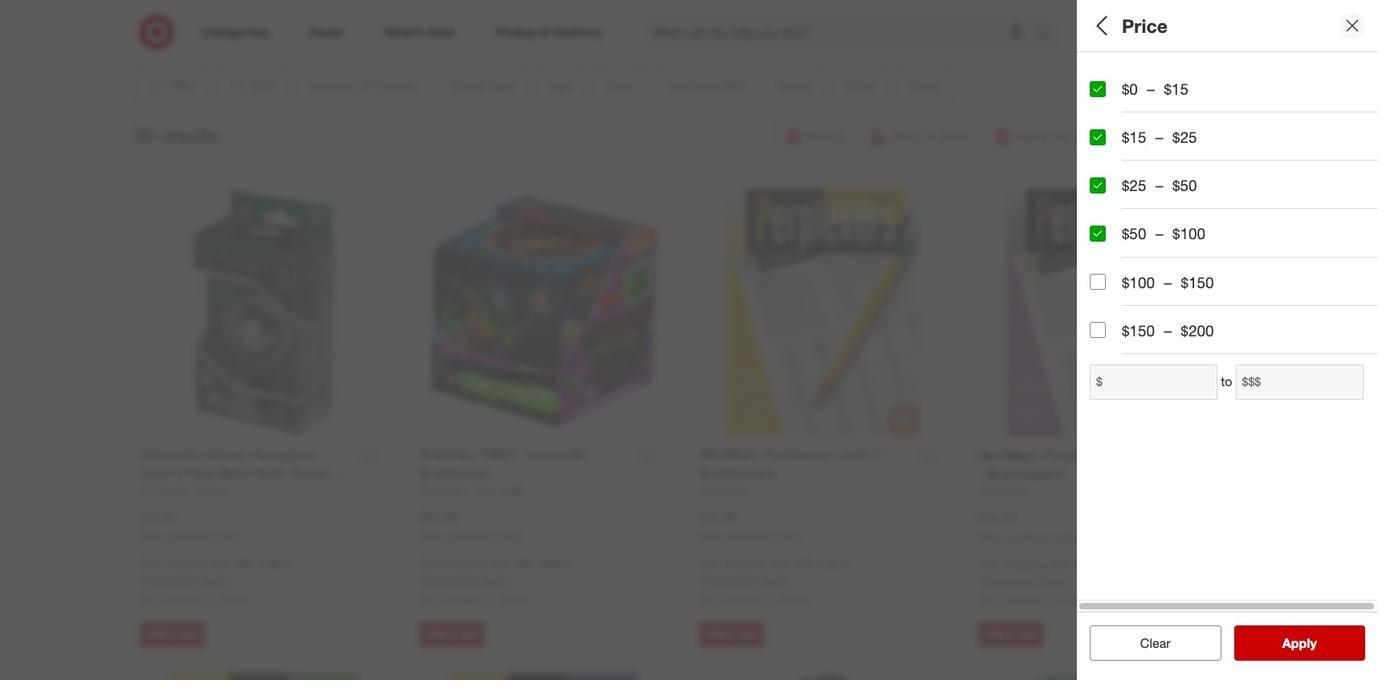 Task type: describe. For each thing, give the bounding box(es) containing it.
wonderland;
[[1130, 365, 1193, 379]]

$0  –  $15 checkbox
[[1090, 81, 1106, 97]]

see
[[1266, 635, 1289, 651]]

coding;
[[1090, 309, 1130, 322]]

1 vertical spatial $150
[[1122, 321, 1155, 340]]

0 vertical spatial $100
[[1173, 224, 1206, 243]]

price button
[[1090, 390, 1366, 446]]

$0  –  $15
[[1122, 80, 1189, 98]]

none text field inside price dialog
[[1236, 365, 1364, 400]]

clear all
[[1133, 635, 1179, 651]]

2
[[1103, 84, 1109, 98]]

learning skill coding; creative thinking; creativity; fine motor skills; gr
[[1090, 288, 1379, 322]]

all
[[1090, 14, 1112, 37]]

$100  –  $150
[[1122, 273, 1214, 291]]

1 vertical spatial $25
[[1122, 176, 1147, 195]]

$14.87
[[140, 509, 178, 525]]

gr
[[1370, 309, 1379, 322]]

results for 99 results
[[159, 123, 219, 146]]

brand alice in wonderland; bepuzzled; chuckle & roar; educatio
[[1090, 344, 1379, 379]]

see results
[[1266, 635, 1334, 651]]

games; inside game type classic games; creative games
[[1130, 140, 1169, 154]]

see results button
[[1234, 626, 1366, 661]]

when inside $14.87 when purchased online
[[140, 531, 165, 543]]

$200
[[1181, 321, 1214, 340]]

advertisement region
[[201, 0, 1165, 38]]

$14.87 when purchased online
[[140, 509, 242, 543]]

motor
[[1304, 309, 1334, 322]]

0 vertical spatial $150
[[1181, 273, 1214, 291]]

age kids; adult
[[1090, 176, 1145, 210]]

$25  –  $50
[[1122, 176, 1197, 195]]

sponsored
[[1118, 38, 1165, 50]]

$50  –  $100
[[1122, 224, 1206, 243]]

price inside dialog
[[1122, 14, 1168, 37]]

apply button
[[1234, 626, 1366, 661]]

classic
[[1090, 140, 1127, 154]]

1 horizontal spatial $50
[[1173, 176, 1197, 195]]

number
[[1090, 63, 1148, 82]]

1 horizontal spatial $16.95 when purchased online
[[978, 510, 1081, 543]]

online inside the $25.99 when purchased online
[[496, 531, 521, 543]]

&
[[1300, 365, 1307, 379]]

1 horizontal spatial $16.95
[[978, 510, 1017, 526]]

game type classic games; creative games
[[1090, 119, 1253, 154]]

clear for clear
[[1141, 635, 1171, 651]]

thinking;
[[1178, 309, 1223, 322]]

age
[[1090, 176, 1119, 194]]

$25.99
[[419, 509, 458, 525]]

0 vertical spatial $15
[[1164, 80, 1189, 98]]

0 horizontal spatial $16.95 when purchased online
[[699, 509, 801, 543]]

online inside $14.87 when purchased online
[[216, 531, 242, 543]]

learning
[[1090, 288, 1154, 307]]

bepuzzled;
[[1196, 365, 1253, 379]]

search button
[[1028, 14, 1067, 53]]

$50  –  $100 checkbox
[[1090, 226, 1106, 242]]

of
[[1152, 63, 1167, 82]]

$15  –  $25
[[1122, 128, 1197, 146]]

game
[[1090, 119, 1133, 138]]

creative inside learning skill coding; creative thinking; creativity; fine motor skills; gr
[[1133, 309, 1175, 322]]

purchased inside the $25.99 when purchased online
[[447, 531, 493, 543]]

fine
[[1280, 309, 1301, 322]]

skills;
[[1337, 309, 1366, 322]]



Task type: locate. For each thing, give the bounding box(es) containing it.
0 horizontal spatial $100
[[1122, 273, 1155, 291]]

$16.95
[[699, 509, 737, 525], [978, 510, 1017, 526]]

0 horizontal spatial $150
[[1122, 321, 1155, 340]]

purchased
[[167, 531, 213, 543], [447, 531, 493, 543], [727, 531, 772, 543], [1006, 531, 1052, 543]]

clear
[[1133, 635, 1163, 651], [1141, 635, 1171, 651]]

clear inside clear all button
[[1133, 635, 1163, 651]]

shipping
[[165, 557, 208, 571], [445, 557, 488, 571], [724, 557, 767, 571], [1004, 558, 1047, 571]]

in
[[1118, 365, 1126, 379], [208, 593, 216, 607], [487, 593, 496, 607], [767, 593, 776, 607], [1046, 594, 1055, 607]]

0 horizontal spatial type
[[1090, 232, 1124, 250]]

type inside game type classic games; creative games
[[1137, 119, 1171, 138]]

price down alice
[[1090, 401, 1128, 419]]

0 horizontal spatial results
[[159, 123, 219, 146]]

creative down skill
[[1133, 309, 1175, 322]]

type inside type board games; brainteasers
[[1090, 232, 1124, 250]]

1 vertical spatial creative
[[1133, 309, 1175, 322]]

$150
[[1181, 273, 1214, 291], [1122, 321, 1155, 340]]

1 horizontal spatial $25
[[1173, 128, 1197, 146]]

0 vertical spatial $25
[[1173, 128, 1197, 146]]

2 clear from the left
[[1141, 635, 1171, 651]]

when
[[140, 531, 165, 543], [419, 531, 444, 543], [699, 531, 724, 543], [978, 531, 1003, 543]]

0 vertical spatial price
[[1122, 14, 1168, 37]]

adult
[[1119, 196, 1145, 210]]

orders*
[[256, 557, 293, 571], [536, 557, 572, 571], [815, 557, 852, 571], [1095, 558, 1131, 571]]

0 horizontal spatial $15
[[1122, 128, 1147, 146]]

$150  –  $200 checkbox
[[1090, 322, 1106, 338]]

type down the $0  –  $15
[[1137, 119, 1171, 138]]

purchased inside $14.87 when purchased online
[[167, 531, 213, 543]]

1 horizontal spatial results
[[1293, 635, 1334, 651]]

creative
[[1172, 140, 1213, 154], [1133, 309, 1175, 322]]

$25 up adult
[[1122, 176, 1147, 195]]

$25 left games
[[1173, 128, 1197, 146]]

None text field
[[1090, 365, 1218, 400]]

1 horizontal spatial $15
[[1164, 80, 1189, 98]]

brainteasers
[[1166, 253, 1229, 266]]

available
[[161, 593, 205, 607], [441, 593, 484, 607], [720, 593, 764, 607], [1000, 594, 1043, 607]]

exclusions apply. button
[[144, 573, 231, 589], [423, 573, 510, 589], [703, 573, 790, 589], [982, 574, 1069, 590]]

0 vertical spatial games;
[[1130, 140, 1169, 154]]

brand
[[1090, 344, 1134, 363]]

$100  –  $150 checkbox
[[1090, 274, 1106, 290]]

creative left games
[[1172, 140, 1213, 154]]

$150 down "brainteasers" at the right top of page
[[1181, 273, 1214, 291]]

with
[[211, 557, 232, 571], [491, 557, 512, 571], [770, 557, 791, 571], [1050, 558, 1071, 571]]

chuckle
[[1256, 365, 1297, 379]]

results right "99" on the top of the page
[[159, 123, 219, 146]]

$15 right $15  –  $25 option
[[1122, 128, 1147, 146]]

when inside the $25.99 when purchased online
[[419, 531, 444, 543]]

1;
[[1090, 84, 1099, 98]]

$100 left skill
[[1122, 273, 1155, 291]]

$25
[[1173, 128, 1197, 146], [1122, 176, 1147, 195]]

$25  –  $50 checkbox
[[1090, 177, 1106, 193]]

to
[[1221, 374, 1233, 390]]

alice
[[1090, 365, 1115, 379]]

creativity;
[[1226, 309, 1277, 322]]

0 vertical spatial creative
[[1172, 140, 1213, 154]]

educatio
[[1340, 365, 1379, 379]]

in inside brand alice in wonderland; bepuzzled; chuckle & roar; educatio
[[1118, 365, 1126, 379]]

1 vertical spatial price
[[1090, 401, 1128, 419]]

$50
[[1173, 176, 1197, 195], [1122, 224, 1147, 243]]

type up board
[[1090, 232, 1124, 250]]

0 vertical spatial results
[[159, 123, 219, 146]]

1 clear from the left
[[1133, 635, 1163, 651]]

$15
[[1164, 80, 1189, 98], [1122, 128, 1147, 146]]

1 horizontal spatial $100
[[1173, 224, 1206, 243]]

type board games; brainteasers
[[1090, 232, 1229, 266]]

$150 up the brand in the bottom right of the page
[[1122, 321, 1155, 340]]

players
[[1171, 63, 1224, 82]]

apply
[[1283, 635, 1317, 651]]

1 vertical spatial results
[[1293, 635, 1334, 651]]

$25.99 when purchased online
[[419, 509, 521, 543]]

*
[[140, 574, 144, 587], [419, 574, 423, 587], [699, 574, 703, 587], [978, 575, 982, 588]]

games; up the $25  –  $50
[[1130, 140, 1169, 154]]

clear button
[[1090, 626, 1221, 661]]

0 vertical spatial type
[[1137, 119, 1171, 138]]

creative inside game type classic games; creative games
[[1172, 140, 1213, 154]]

price dialog
[[1077, 0, 1379, 680]]

0 horizontal spatial $50
[[1122, 224, 1147, 243]]

99
[[134, 123, 154, 146]]

$50 down game type classic games; creative games
[[1173, 176, 1197, 195]]

0 horizontal spatial $16.95
[[699, 509, 737, 525]]

What can we help you find? suggestions appear below search field
[[642, 14, 1040, 50]]

exclusions
[[144, 574, 197, 587], [423, 574, 477, 587], [703, 574, 757, 587], [982, 575, 1036, 588]]

clear inside clear button
[[1141, 635, 1171, 651]]

games; down $50  –  $100
[[1124, 253, 1163, 266]]

$100 up "brainteasers" at the right top of page
[[1173, 224, 1206, 243]]

results for see results
[[1293, 635, 1334, 651]]

not
[[140, 593, 158, 607], [419, 593, 437, 607], [699, 593, 717, 607], [978, 594, 997, 607]]

0 horizontal spatial $25
[[1122, 176, 1147, 195]]

results inside button
[[1293, 635, 1334, 651]]

games
[[1217, 140, 1253, 154]]

number of players 1; 2
[[1090, 63, 1224, 98]]

free
[[140, 557, 162, 571], [419, 557, 442, 571], [699, 557, 721, 571], [978, 558, 1001, 571]]

all filters dialog
[[1077, 0, 1379, 680]]

all
[[1166, 635, 1179, 651]]

$35
[[235, 557, 253, 571], [515, 557, 533, 571], [794, 557, 812, 571], [1074, 558, 1092, 571]]

1 horizontal spatial $150
[[1181, 273, 1214, 291]]

results
[[159, 123, 219, 146], [1293, 635, 1334, 651]]

stores
[[220, 593, 251, 607], [499, 593, 530, 607], [779, 593, 810, 607], [1058, 594, 1089, 607]]

search
[[1028, 25, 1067, 41]]

$150  –  $200
[[1122, 321, 1214, 340]]

roar;
[[1310, 365, 1337, 379]]

1 vertical spatial $100
[[1122, 273, 1155, 291]]

$15  –  $25 checkbox
[[1090, 129, 1106, 145]]

games; inside type board games; brainteasers
[[1124, 253, 1163, 266]]

$0
[[1122, 80, 1138, 98]]

online
[[216, 531, 242, 543], [496, 531, 521, 543], [775, 531, 801, 543], [1055, 531, 1081, 543]]

1 vertical spatial $15
[[1122, 128, 1147, 146]]

$100
[[1173, 224, 1206, 243], [1122, 273, 1155, 291]]

None text field
[[1236, 365, 1364, 400]]

price up sponsored
[[1122, 14, 1168, 37]]

1 vertical spatial type
[[1090, 232, 1124, 250]]

none text field inside price dialog
[[1090, 365, 1218, 400]]

1 horizontal spatial type
[[1137, 119, 1171, 138]]

price inside button
[[1090, 401, 1128, 419]]

99 results
[[134, 123, 219, 146]]

clear for clear all
[[1133, 635, 1163, 651]]

kids;
[[1090, 196, 1116, 210]]

skill
[[1158, 288, 1188, 307]]

all filters
[[1090, 14, 1167, 37]]

1 vertical spatial $50
[[1122, 224, 1147, 243]]

filters
[[1117, 14, 1167, 37]]

1 vertical spatial games;
[[1124, 253, 1163, 266]]

price
[[1122, 14, 1168, 37], [1090, 401, 1128, 419]]

results right see at the right bottom of the page
[[1293, 635, 1334, 651]]

free shipping with $35 orders* * exclusions apply. not available in stores
[[140, 557, 293, 607], [419, 557, 572, 607], [699, 557, 852, 607], [978, 558, 1131, 607]]

0 vertical spatial $50
[[1173, 176, 1197, 195]]

$15 right $0 at the top of page
[[1164, 80, 1189, 98]]

games;
[[1130, 140, 1169, 154], [1124, 253, 1163, 266]]

clear all button
[[1090, 626, 1221, 661]]

$50 down adult
[[1122, 224, 1147, 243]]

apply.
[[201, 574, 231, 587], [480, 574, 510, 587], [760, 574, 790, 587], [1039, 575, 1069, 588]]

type
[[1137, 119, 1171, 138], [1090, 232, 1124, 250]]

board
[[1090, 253, 1121, 266]]

$16.95 when purchased online
[[699, 509, 801, 543], [978, 510, 1081, 543]]



Task type: vqa. For each thing, say whether or not it's contained in the screenshot.


